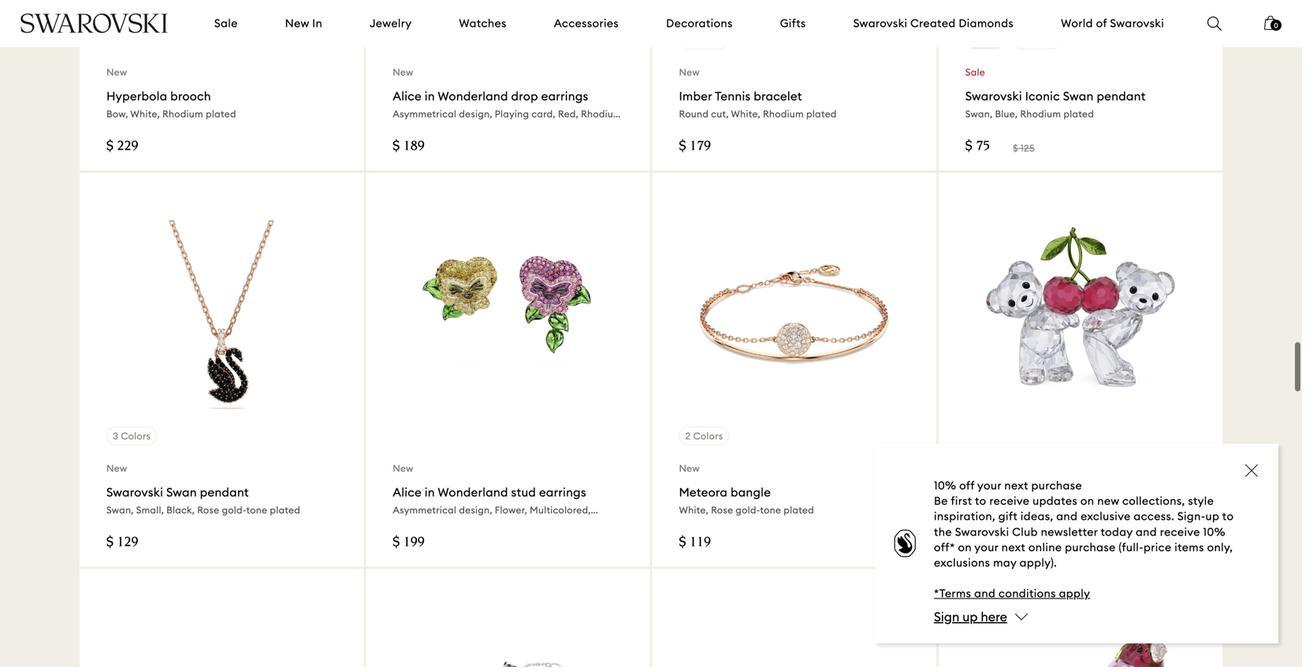 Task type: vqa. For each thing, say whether or not it's contained in the screenshot.
second "Swarovski" from the left
no



Task type: describe. For each thing, give the bounding box(es) containing it.
$ 125
[[1013, 142, 1035, 154]]

always
[[1019, 485, 1060, 500]]

0 vertical spatial next
[[1005, 479, 1029, 493]]

price
[[1144, 541, 1172, 555]]

gold- inside the swarovski swan pendant swan, small, black, rose gold-tone plated
[[222, 505, 246, 517]]

swan inside swarovski iconic swan pendant swan, blue, rhodium plated
[[1063, 89, 1094, 104]]

sign-
[[1178, 510, 1206, 524]]

new for alice in wonderland drop earrings
[[393, 66, 414, 78]]

off*
[[934, 541, 955, 555]]

watches link
[[459, 16, 507, 31]]

newsletter
[[1041, 525, 1098, 540]]

jewelry
[[370, 16, 412, 30]]

alice in wonderland stud earrings
[[393, 485, 586, 500]]

white, inside meteora bangle white, rose gold-tone plated
[[679, 505, 709, 517]]

meteora bangle white, rose gold-tone plated
[[679, 485, 814, 517]]

plated inside imber tennis bracelet round cut, white, rhodium plated
[[807, 108, 837, 120]]

*terms
[[934, 587, 972, 601]]

search image image
[[1208, 17, 1222, 31]]

apply
[[1059, 587, 1091, 601]]

new
[[1098, 494, 1120, 509]]

up inside '10% off your next purchase be first to receive updates on new collections, style inspiration, gift ideas, and exclusive access. sign-up to the swarovski club newsletter today and receive 10% off* on your next online purchase (full-price items only, exclusions may apply).'
[[1206, 510, 1220, 524]]

*terms and conditions apply link
[[934, 587, 1091, 601]]

black,
[[166, 505, 195, 517]]

2 vertical spatial and
[[975, 587, 996, 601]]

$ 119
[[679, 537, 711, 551]]

0 link
[[1265, 14, 1282, 41]]

bracelet
[[754, 89, 802, 104]]

cut,
[[711, 108, 729, 120]]

0 vertical spatial and
[[1057, 510, 1078, 524]]

bear
[[990, 485, 1017, 500]]

stud
[[511, 485, 536, 500]]

0
[[1274, 21, 1278, 30]]

1 vertical spatial next
[[1002, 541, 1026, 555]]

here
[[981, 609, 1008, 625]]

swan inside the swarovski swan pendant swan, small, black, rose gold-tone plated
[[166, 485, 197, 500]]

swarovski swan pendant swan, small, black, rose gold-tone plated
[[106, 485, 300, 517]]

gift
[[999, 510, 1018, 524]]

updates
[[1033, 494, 1078, 509]]

items
[[1175, 541, 1205, 555]]

hyperbola
[[106, 89, 167, 104]]

0 vertical spatial your
[[978, 479, 1002, 493]]

1 2 colors from the top
[[686, 34, 723, 45]]

plated inside swarovski iconic swan pendant swan, blue, rhodium plated
[[1064, 108, 1094, 120]]

1 vertical spatial on
[[958, 541, 972, 555]]

accessories
[[554, 16, 619, 30]]

decorations
[[666, 16, 733, 30]]

tennis
[[715, 89, 751, 104]]

off
[[960, 479, 975, 493]]

new inside "link"
[[285, 16, 309, 30]]

new for meteora bangle
[[679, 463, 700, 475]]

in for alice in wonderland stud earrings
[[425, 485, 435, 500]]

created
[[911, 16, 956, 30]]

pendant inside the swarovski swan pendant swan, small, black, rose gold-tone plated
[[200, 485, 249, 500]]

1 horizontal spatial $ 189
[[966, 537, 998, 551]]

alice for alice in wonderland stud earrings
[[393, 485, 422, 500]]

the
[[934, 525, 952, 540]]

tone inside meteora bangle white, rose gold-tone plated
[[760, 505, 781, 517]]

new in
[[285, 16, 323, 30]]

sign
[[934, 609, 960, 625]]

−40%
[[972, 34, 999, 45]]

$ 179
[[679, 140, 711, 154]]

2 horizontal spatial and
[[1136, 525, 1157, 540]]

plated inside meteora bangle white, rose gold-tone plated
[[784, 505, 814, 517]]

access.
[[1134, 510, 1175, 524]]

apply).
[[1020, 556, 1057, 570]]

sign up here
[[934, 609, 1008, 625]]

gold- inside meteora bangle white, rose gold-tone plated
[[736, 505, 760, 517]]

gifts
[[780, 16, 806, 30]]

$ 229
[[106, 140, 138, 154]]

$ 75
[[966, 140, 990, 154]]

new in link
[[285, 16, 323, 31]]

jewelry link
[[370, 16, 412, 31]]

rhodium inside hyperbola brooch bow, white, rhodium plated
[[162, 108, 203, 120]]

$ 199
[[393, 537, 425, 551]]

pendant inside swarovski iconic swan pendant swan, blue, rhodium plated
[[1097, 89, 1146, 104]]

world of swarovski link
[[1061, 16, 1165, 31]]

(full-
[[1119, 541, 1144, 555]]

earrings for alice in wonderland stud earrings
[[539, 485, 586, 500]]

alice in wonderland drop earrings
[[393, 89, 589, 104]]

kris bear always together
[[966, 485, 1114, 500]]

3 colors for iconic
[[1018, 34, 1056, 45]]

be
[[934, 494, 948, 509]]

new for swarovski swan pendant
[[106, 463, 127, 475]]

swan, inside swarovski iconic swan pendant swan, blue, rhodium plated
[[966, 108, 993, 120]]

only,
[[1208, 541, 1233, 555]]

decorations link
[[666, 16, 733, 31]]

0 vertical spatial sale
[[214, 16, 238, 30]]

iconic
[[1025, 89, 1060, 104]]

small,
[[136, 505, 164, 517]]

swarovski image
[[20, 13, 169, 33]]

exclusions
[[934, 556, 991, 570]]

2 2 colors from the top
[[686, 430, 723, 442]]

3 colors for swan
[[113, 430, 151, 442]]

swarovski iconic swan pendant swan, blue, rhodium plated
[[966, 89, 1146, 120]]

club
[[1013, 525, 1038, 540]]

world of swarovski
[[1061, 16, 1165, 30]]

1 vertical spatial your
[[975, 541, 999, 555]]

kris
[[966, 485, 987, 500]]



Task type: locate. For each thing, give the bounding box(es) containing it.
bow,
[[106, 108, 128, 120]]

meteora
[[679, 485, 728, 500]]

1 vertical spatial sale
[[966, 66, 985, 78]]

purchase down 'newsletter'
[[1065, 541, 1116, 555]]

1 horizontal spatial swan,
[[966, 108, 993, 120]]

tone inside the swarovski swan pendant swan, small, black, rose gold-tone plated
[[246, 505, 267, 517]]

0 horizontal spatial swan,
[[106, 505, 134, 517]]

2 in from the top
[[425, 485, 435, 500]]

sign up here link
[[934, 609, 1008, 625]]

2 rose from the left
[[711, 505, 733, 517]]

rhodium inside swarovski iconic swan pendant swan, blue, rhodium plated
[[1021, 108, 1061, 120]]

1 vertical spatial pendant
[[200, 485, 249, 500]]

receive up 'gift'
[[990, 494, 1030, 509]]

new
[[285, 16, 309, 30], [106, 66, 127, 78], [393, 66, 414, 78], [679, 66, 700, 78], [106, 463, 127, 475], [393, 463, 414, 475], [679, 463, 700, 475]]

10%
[[934, 479, 957, 493], [1204, 525, 1226, 540]]

wonderland for drop
[[438, 89, 508, 104]]

1 wonderland from the top
[[438, 89, 508, 104]]

1 horizontal spatial rhodium
[[763, 108, 804, 120]]

0 vertical spatial earrings
[[541, 89, 589, 104]]

alice
[[393, 89, 422, 104], [393, 485, 422, 500]]

diamonds
[[959, 16, 1014, 30]]

*terms and conditions apply
[[934, 587, 1091, 601]]

0 horizontal spatial on
[[958, 541, 972, 555]]

10% up be
[[934, 479, 957, 493]]

2 horizontal spatial white,
[[731, 108, 761, 120]]

inspiration,
[[934, 510, 996, 524]]

1 horizontal spatial gold-
[[736, 505, 760, 517]]

3 colors up small,
[[113, 430, 151, 442]]

to right first
[[975, 494, 987, 509]]

2 alice from the top
[[393, 485, 422, 500]]

rose inside meteora bangle white, rose gold-tone plated
[[711, 505, 733, 517]]

0 horizontal spatial rhodium
[[162, 108, 203, 120]]

rhodium down brooch
[[162, 108, 203, 120]]

0 horizontal spatial 3 colors
[[113, 430, 151, 442]]

new up meteora
[[679, 463, 700, 475]]

1 horizontal spatial tone
[[760, 505, 781, 517]]

swan up black,
[[166, 485, 197, 500]]

imber
[[679, 89, 712, 104]]

1 vertical spatial receive
[[1160, 525, 1201, 540]]

up right sign
[[963, 609, 978, 625]]

alice for alice in wonderland drop earrings
[[393, 89, 422, 104]]

wonderland
[[438, 89, 508, 104], [438, 485, 508, 500]]

tone
[[246, 505, 267, 517], [760, 505, 781, 517]]

0 horizontal spatial gold-
[[222, 505, 246, 517]]

1 horizontal spatial sale
[[966, 66, 985, 78]]

new for hyperbola brooch
[[106, 66, 127, 78]]

and up 'newsletter'
[[1057, 510, 1078, 524]]

new for alice in wonderland stud earrings
[[393, 463, 414, 475]]

1 vertical spatial 2 colors
[[686, 430, 723, 442]]

on left new
[[1081, 494, 1095, 509]]

hyperbola brooch bow, white, rhodium plated
[[106, 89, 236, 120]]

next up 'gift'
[[1005, 479, 1029, 493]]

wonderland for stud
[[438, 485, 508, 500]]

0 vertical spatial in
[[425, 89, 435, 104]]

collections,
[[1123, 494, 1185, 509]]

swarovski up small,
[[106, 485, 163, 500]]

drop
[[511, 89, 538, 104]]

0 horizontal spatial white,
[[130, 108, 160, 120]]

new up $ 129
[[106, 463, 127, 475]]

bangle
[[731, 485, 771, 500]]

swarovski
[[854, 16, 908, 30], [1110, 16, 1165, 30], [966, 89, 1022, 104], [106, 485, 163, 500], [955, 525, 1010, 540]]

and
[[1057, 510, 1078, 524], [1136, 525, 1157, 540], [975, 587, 996, 601]]

1 vertical spatial 3 colors
[[113, 430, 151, 442]]

$ 189
[[393, 140, 425, 154], [966, 537, 998, 551]]

2 colors down decorations link
[[686, 34, 723, 45]]

white, inside imber tennis bracelet round cut, white, rhodium plated
[[731, 108, 761, 120]]

1 tone from the left
[[246, 505, 267, 517]]

0 vertical spatial to
[[975, 494, 987, 509]]

1 vertical spatial wonderland
[[438, 485, 508, 500]]

brooch
[[170, 89, 211, 104]]

0 horizontal spatial swan
[[166, 485, 197, 500]]

10% up 'only,'
[[1204, 525, 1226, 540]]

0 horizontal spatial pendant
[[200, 485, 249, 500]]

up down "style"
[[1206, 510, 1220, 524]]

0 vertical spatial purchase
[[1032, 479, 1082, 493]]

2 rhodium from the left
[[763, 108, 804, 120]]

2 colors up meteora
[[686, 430, 723, 442]]

blue,
[[995, 108, 1018, 120]]

swan right iconic
[[1063, 89, 1094, 104]]

1 horizontal spatial pendant
[[1097, 89, 1146, 104]]

0 horizontal spatial sale
[[214, 16, 238, 30]]

0 vertical spatial 2 colors
[[686, 34, 723, 45]]

white, down hyperbola
[[130, 108, 160, 120]]

purchase
[[1032, 479, 1082, 493], [1065, 541, 1116, 555]]

3 colors
[[1018, 34, 1056, 45], [113, 430, 151, 442]]

gold- right black,
[[222, 505, 246, 517]]

new up imber
[[679, 66, 700, 78]]

swarovski inside '10% off your next purchase be first to receive updates on new collections, style inspiration, gift ideas, and exclusive access. sign-up to the swarovski club newsletter today and receive 10% off* on your next online purchase (full-price items only, exclusions may apply).'
[[955, 525, 1010, 540]]

new left the in
[[285, 16, 309, 30]]

pendant
[[1097, 89, 1146, 104], [200, 485, 249, 500]]

swan, left blue,
[[966, 108, 993, 120]]

rhodium down iconic
[[1021, 108, 1061, 120]]

1 horizontal spatial 10%
[[1204, 525, 1226, 540]]

white, inside hyperbola brooch bow, white, rhodium plated
[[130, 108, 160, 120]]

rose
[[197, 505, 219, 517], [711, 505, 733, 517]]

alice up $ 199
[[393, 485, 422, 500]]

conditions
[[999, 587, 1056, 601]]

today
[[1101, 525, 1133, 540]]

1 in from the top
[[425, 89, 435, 104]]

3 colors right −40%
[[1018, 34, 1056, 45]]

sale left 'new in'
[[214, 16, 238, 30]]

earrings right stud
[[539, 485, 586, 500]]

0 horizontal spatial to
[[975, 494, 987, 509]]

rose right black,
[[197, 505, 219, 517]]

10% off your next purchase be first to receive updates on new collections, style inspiration, gift ideas, and exclusive access. sign-up to the swarovski club newsletter today and receive 10% off* on your next online purchase (full-price items only, exclusions may apply).
[[934, 479, 1234, 570]]

and down access.
[[1136, 525, 1157, 540]]

tone down bangle
[[760, 505, 781, 517]]

alice down jewelry link
[[393, 89, 422, 104]]

swarovski for diamonds
[[854, 16, 908, 30]]

swan, inside the swarovski swan pendant swan, small, black, rose gold-tone plated
[[106, 505, 134, 517]]

1 vertical spatial purchase
[[1065, 541, 1116, 555]]

1 vertical spatial in
[[425, 485, 435, 500]]

sale down −40%
[[966, 66, 985, 78]]

first
[[951, 494, 973, 509]]

white, down meteora
[[679, 505, 709, 517]]

swan, left small,
[[106, 505, 134, 517]]

rhodium for imber
[[763, 108, 804, 120]]

1 rose from the left
[[197, 505, 219, 517]]

tone right black,
[[246, 505, 267, 517]]

1 horizontal spatial 3 colors
[[1018, 34, 1056, 45]]

1 vertical spatial alice
[[393, 485, 422, 500]]

white,
[[130, 108, 160, 120], [731, 108, 761, 120], [679, 505, 709, 517]]

swan,
[[966, 108, 993, 120], [106, 505, 134, 517]]

swan
[[1063, 89, 1094, 104], [166, 485, 197, 500]]

0 vertical spatial on
[[1081, 494, 1095, 509]]

rhodium for swarovski
[[1021, 108, 1061, 120]]

swarovski right of
[[1110, 16, 1165, 30]]

1 vertical spatial swan,
[[106, 505, 134, 517]]

may
[[994, 556, 1017, 570]]

earrings right drop
[[541, 89, 589, 104]]

1 vertical spatial to
[[1223, 510, 1234, 524]]

1 horizontal spatial to
[[1223, 510, 1234, 524]]

online
[[1029, 541, 1062, 555]]

swarovski for pendant
[[106, 485, 163, 500]]

round
[[679, 108, 709, 120]]

1 vertical spatial up
[[963, 609, 978, 625]]

together
[[1063, 485, 1114, 500]]

0 vertical spatial swan
[[1063, 89, 1094, 104]]

of
[[1096, 16, 1107, 30]]

0 horizontal spatial rose
[[197, 505, 219, 517]]

rose inside the swarovski swan pendant swan, small, black, rose gold-tone plated
[[197, 505, 219, 517]]

your
[[978, 479, 1002, 493], [975, 541, 999, 555]]

receive up the "items"
[[1160, 525, 1201, 540]]

1 horizontal spatial white,
[[679, 505, 709, 517]]

new down jewelry link
[[393, 66, 414, 78]]

0 vertical spatial 3 colors
[[1018, 34, 1056, 45]]

gold-
[[222, 505, 246, 517], [736, 505, 760, 517]]

0 horizontal spatial receive
[[990, 494, 1030, 509]]

1 alice from the top
[[393, 89, 422, 104]]

white, down "tennis"
[[731, 108, 761, 120]]

3 rhodium from the left
[[1021, 108, 1061, 120]]

1 vertical spatial $ 189
[[966, 537, 998, 551]]

0 horizontal spatial 10%
[[934, 479, 957, 493]]

plated inside hyperbola brooch bow, white, rhodium plated
[[206, 108, 236, 120]]

2 horizontal spatial rhodium
[[1021, 108, 1061, 120]]

2 tone from the left
[[760, 505, 781, 517]]

purchase up updates
[[1032, 479, 1082, 493]]

in
[[425, 89, 435, 104], [425, 485, 435, 500]]

new for imber tennis bracelet
[[679, 66, 700, 78]]

your right off
[[978, 479, 1002, 493]]

0 vertical spatial 10%
[[934, 479, 957, 493]]

swarovski for swan
[[966, 89, 1022, 104]]

swarovski down inspiration,
[[955, 525, 1010, 540]]

receive
[[990, 494, 1030, 509], [1160, 525, 1201, 540]]

plated
[[206, 108, 236, 120], [807, 108, 837, 120], [1064, 108, 1094, 120], [270, 505, 300, 517], [784, 505, 814, 517]]

ideas,
[[1021, 510, 1054, 524]]

0 vertical spatial receive
[[990, 494, 1030, 509]]

next up may on the bottom
[[1002, 541, 1026, 555]]

1 horizontal spatial swan
[[1063, 89, 1094, 104]]

0 vertical spatial pendant
[[1097, 89, 1146, 104]]

swarovski left created
[[854, 16, 908, 30]]

1 vertical spatial and
[[1136, 525, 1157, 540]]

rose down meteora
[[711, 505, 733, 517]]

$ 129
[[106, 537, 138, 551]]

0 vertical spatial wonderland
[[438, 89, 508, 104]]

1 rhodium from the left
[[162, 108, 203, 120]]

style
[[1188, 494, 1214, 509]]

swarovski inside the swarovski swan pendant swan, small, black, rose gold-tone plated
[[106, 485, 163, 500]]

new up hyperbola
[[106, 66, 127, 78]]

0 horizontal spatial and
[[975, 587, 996, 601]]

world
[[1061, 16, 1093, 30]]

rhodium down the bracelet
[[763, 108, 804, 120]]

and up here
[[975, 587, 996, 601]]

imber tennis bracelet round cut, white, rhodium plated
[[679, 89, 837, 120]]

swarovski inside swarovski iconic swan pendant swan, blue, rhodium plated
[[966, 89, 1022, 104]]

your up may on the bottom
[[975, 541, 999, 555]]

2 gold- from the left
[[736, 505, 760, 517]]

to up 'only,'
[[1223, 510, 1234, 524]]

swarovski created diamonds link
[[854, 16, 1014, 31]]

2 wonderland from the top
[[438, 485, 508, 500]]

1 horizontal spatial and
[[1057, 510, 1078, 524]]

0 vertical spatial alice
[[393, 89, 422, 104]]

1 vertical spatial earrings
[[539, 485, 586, 500]]

1 horizontal spatial on
[[1081, 494, 1095, 509]]

1 horizontal spatial up
[[1206, 510, 1220, 524]]

0 horizontal spatial $ 189
[[393, 140, 425, 154]]

wonderland left drop
[[438, 89, 508, 104]]

sale link
[[214, 16, 238, 31]]

0 horizontal spatial up
[[963, 609, 978, 625]]

on up exclusions
[[958, 541, 972, 555]]

swarovski up blue,
[[966, 89, 1022, 104]]

in
[[312, 16, 323, 30]]

rhodium inside imber tennis bracelet round cut, white, rhodium plated
[[763, 108, 804, 120]]

0 vertical spatial up
[[1206, 510, 1220, 524]]

accessories link
[[554, 16, 619, 31]]

next
[[1005, 479, 1029, 493], [1002, 541, 1026, 555]]

swarovski created diamonds
[[854, 16, 1014, 30]]

plated inside the swarovski swan pendant swan, small, black, rose gold-tone plated
[[270, 505, 300, 517]]

wonderland left stud
[[438, 485, 508, 500]]

1 vertical spatial swan
[[166, 485, 197, 500]]

0 horizontal spatial tone
[[246, 505, 267, 517]]

exclusive
[[1081, 510, 1131, 524]]

1 gold- from the left
[[222, 505, 246, 517]]

up
[[1206, 510, 1220, 524], [963, 609, 978, 625]]

in for alice in wonderland drop earrings
[[425, 89, 435, 104]]

earrings for alice in wonderland drop earrings
[[541, 89, 589, 104]]

0 vertical spatial $ 189
[[393, 140, 425, 154]]

0 vertical spatial swan,
[[966, 108, 993, 120]]

cart-mobile image image
[[1265, 16, 1277, 30]]

rhodium
[[162, 108, 203, 120], [763, 108, 804, 120], [1021, 108, 1061, 120]]

1 horizontal spatial rose
[[711, 505, 733, 517]]

gold- down bangle
[[736, 505, 760, 517]]

watches
[[459, 16, 507, 30]]

gifts link
[[780, 16, 806, 31]]

1 horizontal spatial receive
[[1160, 525, 1201, 540]]

1 vertical spatial 10%
[[1204, 525, 1226, 540]]

new up $ 199
[[393, 463, 414, 475]]



